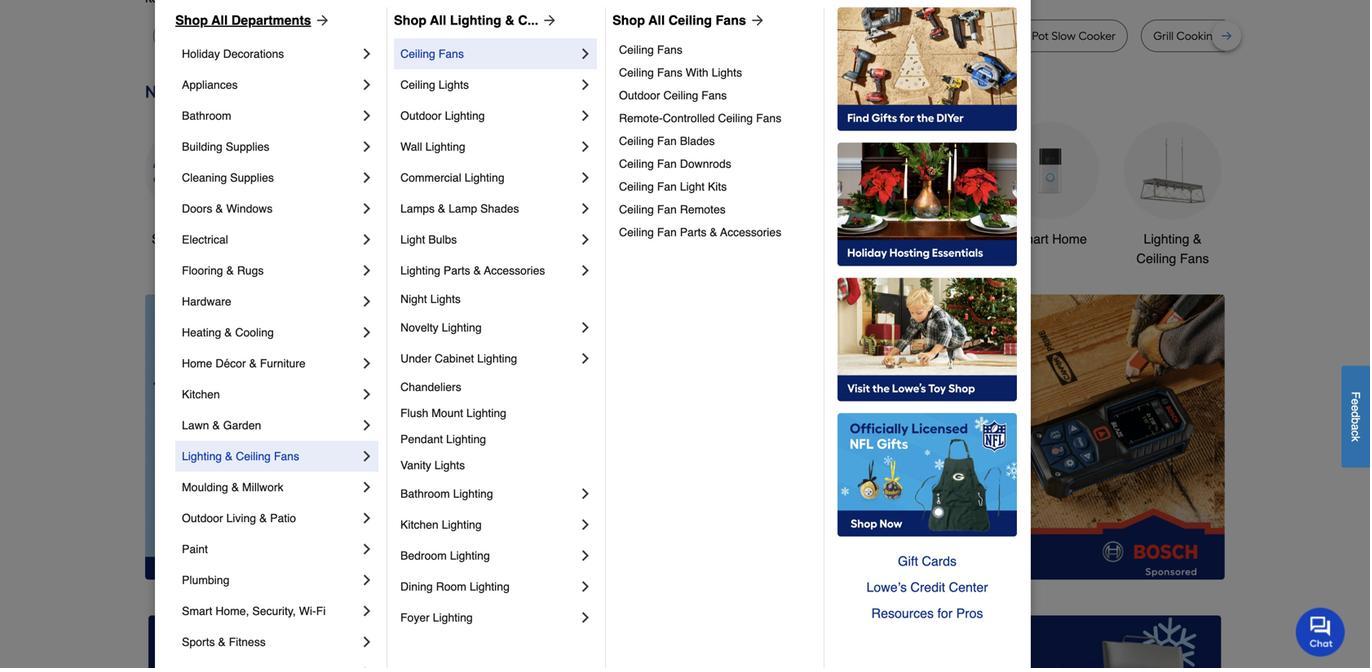 Task type: describe. For each thing, give the bounding box(es) containing it.
paint link
[[182, 534, 359, 565]]

wall
[[401, 140, 422, 153]]

shop these last-minute gifts. $99 or less. quantities are limited and won't last. image
[[145, 295, 409, 580]]

triple slow cooker
[[355, 29, 450, 43]]

fan for parts
[[657, 226, 677, 239]]

furniture
[[260, 357, 306, 370]]

1 slow from the left
[[166, 29, 190, 43]]

visit the lowe's toy shop. image
[[838, 278, 1017, 402]]

outdoor for outdoor tools & equipment
[[759, 232, 806, 247]]

advertisement region
[[435, 295, 1225, 584]]

paint
[[182, 543, 208, 556]]

ceiling fan remotes
[[619, 203, 726, 216]]

shop for shop all ceiling fans
[[613, 13, 645, 28]]

1 tools from the left
[[424, 232, 454, 247]]

ceiling fans for first ceiling fans link from the right
[[619, 43, 683, 56]]

0 vertical spatial light
[[680, 180, 705, 193]]

chevron right image for electrical
[[359, 232, 375, 248]]

lamps
[[401, 202, 435, 215]]

get up to 2 free select tools or batteries when you buy 1 with select purchases. image
[[148, 616, 489, 669]]

christmas decorations
[[526, 232, 596, 266]]

remote-controlled ceiling fans link
[[619, 107, 812, 130]]

kits
[[708, 180, 727, 193]]

ceiling fan light kits
[[619, 180, 727, 193]]

outdoor living & patio
[[182, 512, 296, 525]]

home décor & furniture
[[182, 357, 306, 370]]

a
[[1350, 425, 1363, 431]]

decorations for christmas
[[526, 251, 596, 266]]

2 slow from the left
[[386, 29, 410, 43]]

outdoor lighting
[[401, 109, 485, 122]]

cleaning supplies
[[182, 171, 274, 184]]

millwork
[[242, 481, 283, 494]]

moulding & millwork link
[[182, 472, 359, 503]]

crock pot cooking pot
[[753, 29, 869, 43]]

electrical
[[182, 233, 228, 246]]

fan for blades
[[657, 135, 677, 148]]

crock for crock pot slow cooker
[[999, 29, 1029, 43]]

kitchen for kitchen
[[182, 388, 220, 401]]

flooring & rugs
[[182, 264, 264, 277]]

wall lighting
[[401, 140, 466, 153]]

all for ceiling
[[649, 13, 665, 28]]

food
[[644, 29, 670, 43]]

chevron right image for cleaning supplies
[[359, 170, 375, 186]]

building
[[182, 140, 223, 153]]

lights for ceiling lights
[[439, 78, 469, 91]]

night lights link
[[401, 286, 594, 312]]

ceiling fan parts & accessories
[[619, 226, 782, 239]]

chevron right image for moulding & millwork
[[359, 480, 375, 496]]

1 e from the top
[[1350, 399, 1363, 406]]

resources for pros link
[[838, 601, 1017, 627]]

1 vertical spatial accessories
[[484, 264, 545, 277]]

light bulbs link
[[401, 224, 578, 255]]

chevron right image for lighting parts & accessories
[[578, 263, 594, 279]]

chevron right image for kitchen lighting
[[578, 517, 594, 534]]

grate
[[1223, 29, 1253, 43]]

with
[[686, 66, 709, 79]]

dining room lighting
[[401, 581, 510, 594]]

windows
[[226, 202, 273, 215]]

d
[[1350, 412, 1363, 418]]

pendant lighting link
[[401, 427, 594, 453]]

chevron right image for smart home, security, wi-fi
[[359, 604, 375, 620]]

chevron right image for dining room lighting
[[578, 579, 594, 596]]

smart home
[[1014, 232, 1087, 247]]

lighting parts & accessories link
[[401, 255, 578, 286]]

up to 30 percent off select grills and accessories. image
[[882, 616, 1222, 669]]

3 slow from the left
[[1052, 29, 1076, 43]]

lights for vanity lights
[[435, 459, 465, 472]]

sports
[[182, 636, 215, 649]]

supplies for cleaning supplies
[[230, 171, 274, 184]]

decorations for holiday
[[223, 47, 284, 60]]

scroll to item #5 image
[[907, 551, 946, 557]]

1 cooker from the left
[[193, 29, 230, 43]]

novelty
[[401, 321, 439, 334]]

cleaning
[[182, 171, 227, 184]]

ceiling fan downrods
[[619, 157, 732, 170]]

pot for crock pot cooking pot
[[786, 29, 803, 43]]

gift cards
[[898, 554, 957, 569]]

kitchen lighting
[[401, 519, 482, 532]]

night
[[401, 293, 427, 306]]

pendant lighting
[[401, 433, 486, 446]]

chevron right image for holiday decorations
[[359, 46, 375, 62]]

kitchen for kitchen faucets
[[637, 232, 680, 247]]

grill
[[1154, 29, 1174, 43]]

0 vertical spatial accessories
[[720, 226, 782, 239]]

ceiling inside lighting & ceiling fans
[[1137, 251, 1177, 266]]

chevron right image for appliances
[[359, 77, 375, 93]]

lighting inside lighting & ceiling fans
[[1144, 232, 1190, 247]]

lawn & garden
[[182, 419, 261, 432]]

chevron right image for kitchen
[[359, 387, 375, 403]]

b
[[1350, 418, 1363, 425]]

chandeliers link
[[401, 374, 594, 401]]

instant
[[906, 29, 942, 43]]

1 horizontal spatial bathroom link
[[879, 122, 977, 249]]

3 cooker from the left
[[1079, 29, 1116, 43]]

shop for shop all departments
[[175, 13, 208, 28]]

plumbing
[[182, 574, 230, 587]]

fan for downrods
[[657, 157, 677, 170]]

shades
[[481, 202, 519, 215]]

christmas decorations link
[[512, 122, 610, 269]]

outdoor ceiling fans link
[[619, 84, 812, 107]]

2 vertical spatial bathroom
[[401, 488, 450, 501]]

security,
[[252, 605, 296, 618]]

chevron right image for foyer lighting
[[578, 610, 594, 627]]

find gifts for the diyer. image
[[838, 7, 1017, 131]]

flooring & rugs link
[[182, 255, 359, 286]]

fan for light
[[657, 180, 677, 193]]

arrow right image for shop all lighting & c...
[[539, 12, 558, 29]]

chevron right image for under cabinet lighting
[[578, 351, 594, 367]]

credit
[[911, 580, 946, 596]]

holiday hosting essentials. image
[[838, 143, 1017, 267]]

& inside lighting & ceiling fans
[[1193, 232, 1202, 247]]

outdoor for outdoor lighting
[[401, 109, 442, 122]]

resources
[[872, 607, 934, 622]]

chevron right image for light bulbs
[[578, 232, 594, 248]]

chevron right image for hardware
[[359, 294, 375, 310]]

shop
[[152, 232, 182, 247]]

chevron right image for home décor & furniture
[[359, 356, 375, 372]]

2 cooking from the left
[[1177, 29, 1220, 43]]

pros
[[957, 607, 983, 622]]

chevron right image for novelty lighting
[[578, 320, 594, 336]]

scroll to item #4 image
[[868, 551, 907, 557]]

under cabinet lighting link
[[401, 343, 578, 374]]

arrow left image
[[449, 438, 465, 454]]

3 pot from the left
[[852, 29, 869, 43]]

microwave countertop
[[488, 29, 607, 43]]

f e e d b a c k button
[[1342, 366, 1370, 468]]

chevron right image for lamps & lamp shades
[[578, 201, 594, 217]]

shop all departments
[[175, 13, 311, 28]]

blades
[[680, 135, 715, 148]]

ceiling fan blades
[[619, 135, 715, 148]]

wi-
[[299, 605, 316, 618]]

chevron right image for outdoor lighting
[[578, 108, 594, 124]]

arrow right image for shop all departments
[[311, 12, 331, 29]]

holiday
[[182, 47, 220, 60]]

lawn
[[182, 419, 209, 432]]

outdoor for outdoor ceiling fans
[[619, 89, 660, 102]]

shop all lighting & c...
[[394, 13, 539, 28]]

chevron right image for wall lighting
[[578, 139, 594, 155]]

crock for crock pot cooking pot
[[753, 29, 783, 43]]

dining
[[401, 581, 433, 594]]

vanity lights
[[401, 459, 465, 472]]

2 e from the top
[[1350, 406, 1363, 412]]

smart for smart home, security, wi-fi
[[182, 605, 212, 618]]

all for departments
[[211, 13, 228, 28]]

chat invite button image
[[1296, 608, 1346, 658]]

grill cooking grate & warming rack
[[1154, 29, 1343, 43]]

lowe's
[[867, 580, 907, 596]]

shop all ceiling fans link
[[613, 11, 766, 30]]

ceiling inside 'link'
[[718, 112, 753, 125]]

1 vertical spatial home
[[182, 357, 212, 370]]



Task type: locate. For each thing, give the bounding box(es) containing it.
garden
[[223, 419, 261, 432]]

0 horizontal spatial tools
[[424, 232, 454, 247]]

2 horizontal spatial cooker
[[1079, 29, 1116, 43]]

light bulbs
[[401, 233, 457, 246]]

pot for instant pot
[[945, 29, 962, 43]]

holiday decorations
[[182, 47, 284, 60]]

2 horizontal spatial arrow right image
[[1195, 438, 1211, 454]]

fan up ceiling fan remotes at the top of page
[[657, 180, 677, 193]]

tools link
[[390, 122, 488, 249]]

chevron right image for bathroom lighting
[[578, 486, 594, 503]]

flooring
[[182, 264, 223, 277]]

lights up novelty lighting
[[430, 293, 461, 306]]

cooker down shop all lighting & c...
[[413, 29, 450, 43]]

shop all deals
[[152, 232, 237, 247]]

0 vertical spatial lighting & ceiling fans link
[[1124, 122, 1222, 269]]

fitness
[[229, 636, 266, 649]]

all up triple slow cooker
[[430, 13, 446, 28]]

2 horizontal spatial shop
[[613, 13, 645, 28]]

0 horizontal spatial smart
[[182, 605, 212, 618]]

lights inside ceiling fans with lights link
[[712, 66, 742, 79]]

ceiling fan parts & accessories link
[[619, 221, 812, 244]]

0 vertical spatial supplies
[[226, 140, 270, 153]]

kitchen link
[[182, 379, 359, 410]]

1 horizontal spatial slow
[[386, 29, 410, 43]]

flush mount lighting link
[[401, 401, 594, 427]]

tools inside outdoor tools & equipment
[[810, 232, 840, 247]]

2 vertical spatial kitchen
[[401, 519, 439, 532]]

lights inside night lights link
[[430, 293, 461, 306]]

decorations
[[223, 47, 284, 60], [526, 251, 596, 266]]

0 horizontal spatial slow
[[166, 29, 190, 43]]

fan for remotes
[[657, 203, 677, 216]]

lighting parts & accessories
[[401, 264, 545, 277]]

0 horizontal spatial light
[[401, 233, 425, 246]]

1 vertical spatial bathroom
[[900, 232, 957, 247]]

1 horizontal spatial lighting & ceiling fans link
[[1124, 122, 1222, 269]]

1 horizontal spatial parts
[[680, 226, 707, 239]]

instant pot
[[906, 29, 962, 43]]

& inside outdoor tools & equipment
[[844, 232, 853, 247]]

f
[[1350, 392, 1363, 399]]

warmer
[[673, 29, 715, 43]]

shop all departments link
[[175, 11, 331, 30]]

0 vertical spatial parts
[[680, 226, 707, 239]]

1 horizontal spatial crock
[[753, 29, 783, 43]]

e
[[1350, 399, 1363, 406], [1350, 406, 1363, 412]]

2 crock from the left
[[753, 29, 783, 43]]

arrow right image inside shop all departments 'link'
[[311, 12, 331, 29]]

chevron right image for bedroom lighting
[[578, 548, 594, 565]]

lights for night lights
[[430, 293, 461, 306]]

commercial lighting
[[401, 171, 505, 184]]

kitchen faucets link
[[635, 122, 733, 249]]

fans inside 'link'
[[756, 112, 782, 125]]

christmas
[[532, 232, 591, 247]]

resources for pros
[[872, 607, 983, 622]]

ceiling fan remotes link
[[619, 198, 812, 221]]

scroll to item #2 element
[[786, 549, 828, 559]]

electrical link
[[182, 224, 359, 255]]

1 vertical spatial parts
[[444, 264, 470, 277]]

room
[[436, 581, 467, 594]]

novelty lighting link
[[401, 312, 578, 343]]

fans inside lighting & ceiling fans
[[1180, 251, 1209, 266]]

crock down departments at the left top of page
[[267, 29, 298, 43]]

pot for crock pot
[[301, 29, 317, 43]]

decorations down shop all departments 'link'
[[223, 47, 284, 60]]

cleaning supplies link
[[182, 162, 359, 193]]

doors
[[182, 202, 212, 215]]

1 vertical spatial light
[[401, 233, 425, 246]]

2 shop from the left
[[394, 13, 427, 28]]

cooling
[[235, 326, 274, 339]]

1 crock from the left
[[267, 29, 298, 43]]

ceiling lights link
[[401, 69, 578, 100]]

chandeliers
[[401, 381, 461, 394]]

outdoor up equipment
[[759, 232, 806, 247]]

lights inside vanity lights link
[[435, 459, 465, 472]]

chevron right image for flooring & rugs
[[359, 263, 375, 279]]

smart home, security, wi-fi link
[[182, 596, 359, 627]]

c...
[[518, 13, 539, 28]]

microwave
[[488, 29, 544, 43]]

1 cooking from the left
[[806, 29, 849, 43]]

hardware link
[[182, 286, 359, 317]]

ceiling lights
[[401, 78, 469, 91]]

holiday decorations link
[[182, 38, 359, 69]]

chevron right image
[[359, 46, 375, 62], [578, 46, 594, 62], [359, 77, 375, 93], [359, 108, 375, 124], [359, 139, 375, 155], [578, 139, 594, 155], [578, 201, 594, 217], [578, 232, 594, 248], [578, 263, 594, 279], [359, 294, 375, 310], [578, 320, 594, 336], [578, 351, 594, 367], [359, 356, 375, 372], [359, 387, 375, 403], [359, 418, 375, 434], [359, 449, 375, 465], [359, 480, 375, 496], [359, 511, 375, 527], [578, 517, 594, 534], [359, 542, 375, 558], [359, 604, 375, 620], [578, 610, 594, 627], [359, 666, 375, 669]]

1 vertical spatial decorations
[[526, 251, 596, 266]]

e up b
[[1350, 406, 1363, 412]]

supplies up cleaning supplies
[[226, 140, 270, 153]]

moulding & millwork
[[182, 481, 283, 494]]

fan down 'ceiling fan blades'
[[657, 157, 677, 170]]

kitchen lighting link
[[401, 510, 578, 541]]

chevron right image for ceiling fans
[[578, 46, 594, 62]]

chevron right image for doors & windows
[[359, 201, 375, 217]]

1 horizontal spatial smart
[[1014, 232, 1049, 247]]

1 horizontal spatial home
[[1053, 232, 1087, 247]]

faucets
[[684, 232, 730, 247]]

2 cooker from the left
[[413, 29, 450, 43]]

k
[[1350, 437, 1363, 442]]

1 pot from the left
[[301, 29, 317, 43]]

kitchen faucets
[[637, 232, 730, 247]]

2 horizontal spatial kitchen
[[637, 232, 680, 247]]

1 horizontal spatial ceiling fans link
[[619, 38, 812, 61]]

2 pot from the left
[[786, 29, 803, 43]]

0 horizontal spatial decorations
[[223, 47, 284, 60]]

outdoor inside outdoor tools & equipment
[[759, 232, 806, 247]]

smart inside smart home, security, wi-fi link
[[182, 605, 212, 618]]

shop all deals link
[[145, 122, 243, 249]]

4 pot from the left
[[945, 29, 962, 43]]

for
[[938, 607, 953, 622]]

chevron right image for paint
[[359, 542, 375, 558]]

doors & windows link
[[182, 193, 359, 224]]

&
[[505, 13, 515, 28], [1256, 29, 1263, 43], [216, 202, 223, 215], [438, 202, 446, 215], [710, 226, 718, 239], [844, 232, 853, 247], [1193, 232, 1202, 247], [226, 264, 234, 277], [474, 264, 481, 277], [224, 326, 232, 339], [249, 357, 257, 370], [212, 419, 220, 432], [225, 450, 233, 463], [231, 481, 239, 494], [259, 512, 267, 525], [218, 636, 226, 649]]

ceiling fans link up with
[[619, 38, 812, 61]]

appliances link
[[182, 69, 359, 100]]

all for deals
[[185, 232, 200, 247]]

outdoor for outdoor living & patio
[[182, 512, 223, 525]]

0 horizontal spatial cooking
[[806, 29, 849, 43]]

ceiling fans up ceiling lights
[[401, 47, 464, 60]]

2 tools from the left
[[810, 232, 840, 247]]

tools up equipment
[[810, 232, 840, 247]]

supplies
[[226, 140, 270, 153], [230, 171, 274, 184]]

light left bulbs
[[401, 233, 425, 246]]

lights
[[712, 66, 742, 79], [439, 78, 469, 91], [430, 293, 461, 306], [435, 459, 465, 472]]

1 vertical spatial lighting & ceiling fans
[[182, 450, 299, 463]]

3 crock from the left
[[999, 29, 1029, 43]]

crock right instant pot
[[999, 29, 1029, 43]]

5 pot from the left
[[1032, 29, 1049, 43]]

food warmer
[[644, 29, 715, 43]]

arrow right image inside shop all lighting & c... link
[[539, 12, 558, 29]]

chevron right image for outdoor living & patio
[[359, 511, 375, 527]]

2 fan from the top
[[657, 157, 677, 170]]

chevron right image for ceiling lights
[[578, 77, 594, 93]]

1 horizontal spatial ceiling fans
[[619, 43, 683, 56]]

all up food
[[649, 13, 665, 28]]

1 shop from the left
[[175, 13, 208, 28]]

0 horizontal spatial home
[[182, 357, 212, 370]]

5 fan from the top
[[657, 226, 677, 239]]

0 horizontal spatial shop
[[175, 13, 208, 28]]

fan down ceiling fan light kits on the top of the page
[[657, 203, 677, 216]]

rugs
[[237, 264, 264, 277]]

lights inside 'ceiling lights' link
[[439, 78, 469, 91]]

commercial lighting link
[[401, 162, 578, 193]]

chevron right image for bathroom
[[359, 108, 375, 124]]

crock pot
[[267, 29, 317, 43]]

chevron right image for sports & fitness
[[359, 635, 375, 651]]

shop inside 'link'
[[175, 13, 208, 28]]

0 vertical spatial kitchen
[[637, 232, 680, 247]]

0 horizontal spatial lighting & ceiling fans
[[182, 450, 299, 463]]

home décor & furniture link
[[182, 348, 359, 379]]

home
[[1053, 232, 1087, 247], [182, 357, 212, 370]]

ceiling fan downrods link
[[619, 153, 812, 175]]

vanity
[[401, 459, 431, 472]]

crock for crock pot
[[267, 29, 298, 43]]

0 horizontal spatial parts
[[444, 264, 470, 277]]

chevron right image for plumbing
[[359, 573, 375, 589]]

kitchen
[[637, 232, 680, 247], [182, 388, 220, 401], [401, 519, 439, 532]]

3 fan from the top
[[657, 180, 677, 193]]

0 horizontal spatial ceiling fans link
[[401, 38, 578, 69]]

all up slow cooker
[[211, 13, 228, 28]]

pot for crock pot slow cooker
[[1032, 29, 1049, 43]]

shop
[[175, 13, 208, 28], [394, 13, 427, 28], [613, 13, 645, 28]]

chevron right image for heating & cooling
[[359, 325, 375, 341]]

fan down ceiling fan remotes at the top of page
[[657, 226, 677, 239]]

bedroom lighting link
[[401, 541, 578, 572]]

shop up slow cooker
[[175, 13, 208, 28]]

outdoor up wall
[[401, 109, 442, 122]]

2 horizontal spatial slow
[[1052, 29, 1076, 43]]

kitchen down ceiling fan remotes at the top of page
[[637, 232, 680, 247]]

3 shop from the left
[[613, 13, 645, 28]]

lighting & ceiling fans link
[[1124, 122, 1222, 269], [182, 441, 359, 472]]

parts down bulbs
[[444, 264, 470, 277]]

smart inside smart home link
[[1014, 232, 1049, 247]]

kitchen up bedroom
[[401, 519, 439, 532]]

kitchen for kitchen lighting
[[401, 519, 439, 532]]

f e e d b a c k
[[1350, 392, 1363, 442]]

1 horizontal spatial accessories
[[720, 226, 782, 239]]

all
[[211, 13, 228, 28], [430, 13, 446, 28], [649, 13, 665, 28], [185, 232, 200, 247]]

0 horizontal spatial lighting & ceiling fans link
[[182, 441, 359, 472]]

bedroom
[[401, 550, 447, 563]]

cooker up the holiday
[[193, 29, 230, 43]]

1 vertical spatial lighting & ceiling fans link
[[182, 441, 359, 472]]

chevron right image for building supplies
[[359, 139, 375, 155]]

0 vertical spatial lighting & ceiling fans
[[1137, 232, 1209, 266]]

smart
[[1014, 232, 1049, 247], [182, 605, 212, 618]]

accessories up night lights link
[[484, 264, 545, 277]]

ceiling fans link down shop all lighting & c... link
[[401, 38, 578, 69]]

cooker left grill at the right of the page
[[1079, 29, 1116, 43]]

decorations down christmas
[[526, 251, 596, 266]]

shop up food
[[613, 13, 645, 28]]

0 vertical spatial decorations
[[223, 47, 284, 60]]

parts down remotes
[[680, 226, 707, 239]]

accessories down ceiling fan remotes link
[[720, 226, 782, 239]]

1 horizontal spatial kitchen
[[401, 519, 439, 532]]

warming
[[1266, 29, 1315, 43]]

fan up ceiling fan downrods
[[657, 135, 677, 148]]

kitchen up lawn
[[182, 388, 220, 401]]

under
[[401, 352, 432, 365]]

lights up outdoor lighting
[[439, 78, 469, 91]]

0 horizontal spatial bathroom link
[[182, 100, 359, 131]]

2 horizontal spatial crock
[[999, 29, 1029, 43]]

smart for smart home
[[1014, 232, 1049, 247]]

lights down arrow left icon at left bottom
[[435, 459, 465, 472]]

1 horizontal spatial cooking
[[1177, 29, 1220, 43]]

0 vertical spatial home
[[1053, 232, 1087, 247]]

shop all lighting & c... link
[[394, 11, 558, 30]]

fans
[[716, 13, 746, 28], [657, 43, 683, 56], [439, 47, 464, 60], [657, 66, 683, 79], [702, 89, 727, 102], [756, 112, 782, 125], [1180, 251, 1209, 266], [274, 450, 299, 463]]

0 horizontal spatial cooker
[[193, 29, 230, 43]]

chevron right image
[[578, 77, 594, 93], [578, 108, 594, 124], [359, 170, 375, 186], [578, 170, 594, 186], [359, 201, 375, 217], [359, 232, 375, 248], [359, 263, 375, 279], [359, 325, 375, 341], [578, 486, 594, 503], [578, 548, 594, 565], [359, 573, 375, 589], [578, 579, 594, 596], [359, 635, 375, 651]]

outdoor tools & equipment link
[[757, 122, 855, 269]]

patio
[[270, 512, 296, 525]]

1 horizontal spatial light
[[680, 180, 705, 193]]

1 ceiling fans link from the left
[[401, 38, 578, 69]]

plumbing link
[[182, 565, 359, 596]]

1 horizontal spatial shop
[[394, 13, 427, 28]]

shop for shop all lighting & c...
[[394, 13, 427, 28]]

0 horizontal spatial ceiling fans
[[401, 47, 464, 60]]

outdoor up remote- on the left top
[[619, 89, 660, 102]]

1 fan from the top
[[657, 135, 677, 148]]

foyer lighting
[[401, 612, 473, 625]]

0 horizontal spatial arrow right image
[[311, 12, 331, 29]]

moulding
[[182, 481, 228, 494]]

all for lighting
[[430, 13, 446, 28]]

0 horizontal spatial accessories
[[484, 264, 545, 277]]

outdoor down moulding
[[182, 512, 223, 525]]

1 vertical spatial smart
[[182, 605, 212, 618]]

up to 35 percent off select small appliances. image
[[515, 616, 855, 669]]

crock down arrow right icon
[[753, 29, 783, 43]]

all inside 'link'
[[211, 13, 228, 28]]

1 horizontal spatial decorations
[[526, 251, 596, 266]]

e up d
[[1350, 399, 1363, 406]]

chevron right image for lighting & ceiling fans
[[359, 449, 375, 465]]

pendant
[[401, 433, 443, 446]]

2 ceiling fans link from the left
[[619, 38, 812, 61]]

downrods
[[680, 157, 732, 170]]

0 vertical spatial bathroom
[[182, 109, 231, 122]]

arrow right image
[[311, 12, 331, 29], [539, 12, 558, 29], [1195, 438, 1211, 454]]

center
[[949, 580, 988, 596]]

1 horizontal spatial cooker
[[413, 29, 450, 43]]

dining room lighting link
[[401, 572, 578, 603]]

lights up outdoor ceiling fans link
[[712, 66, 742, 79]]

1 vertical spatial supplies
[[230, 171, 274, 184]]

1 horizontal spatial arrow right image
[[539, 12, 558, 29]]

0 horizontal spatial bathroom
[[182, 109, 231, 122]]

outdoor tools & equipment
[[759, 232, 853, 266]]

light
[[680, 180, 705, 193], [401, 233, 425, 246]]

recommended searches for you heading
[[145, 0, 1225, 7]]

supplies up windows
[[230, 171, 274, 184]]

new deals every day during 25 days of deals image
[[145, 78, 1225, 106]]

slow cooker
[[166, 29, 230, 43]]

chevron right image for commercial lighting
[[578, 170, 594, 186]]

arrow right image
[[746, 12, 766, 29]]

building supplies link
[[182, 131, 359, 162]]

1 horizontal spatial bathroom
[[401, 488, 450, 501]]

equipment
[[775, 251, 837, 266]]

shop up triple slow cooker
[[394, 13, 427, 28]]

accessories
[[720, 226, 782, 239], [484, 264, 545, 277]]

light left kits
[[680, 180, 705, 193]]

décor
[[216, 357, 246, 370]]

1 horizontal spatial tools
[[810, 232, 840, 247]]

all right shop at the top left of the page
[[185, 232, 200, 247]]

0 horizontal spatial kitchen
[[182, 388, 220, 401]]

tools down lamps & lamp shades on the left top of the page
[[424, 232, 454, 247]]

ceiling fans down food
[[619, 43, 683, 56]]

0 vertical spatial smart
[[1014, 232, 1049, 247]]

ceiling fans for second ceiling fans link from right
[[401, 47, 464, 60]]

supplies for building supplies
[[226, 140, 270, 153]]

1 horizontal spatial lighting & ceiling fans
[[1137, 232, 1209, 266]]

officially licensed n f l gifts. shop now. image
[[838, 414, 1017, 538]]

2 horizontal spatial bathroom
[[900, 232, 957, 247]]

1 vertical spatial kitchen
[[182, 388, 220, 401]]

ceiling fan light kits link
[[619, 175, 812, 198]]

0 horizontal spatial crock
[[267, 29, 298, 43]]

chevron right image for lawn & garden
[[359, 418, 375, 434]]

4 fan from the top
[[657, 203, 677, 216]]

remote-
[[619, 112, 663, 125]]



Task type: vqa. For each thing, say whether or not it's contained in the screenshot.
first cooker from the right
yes



